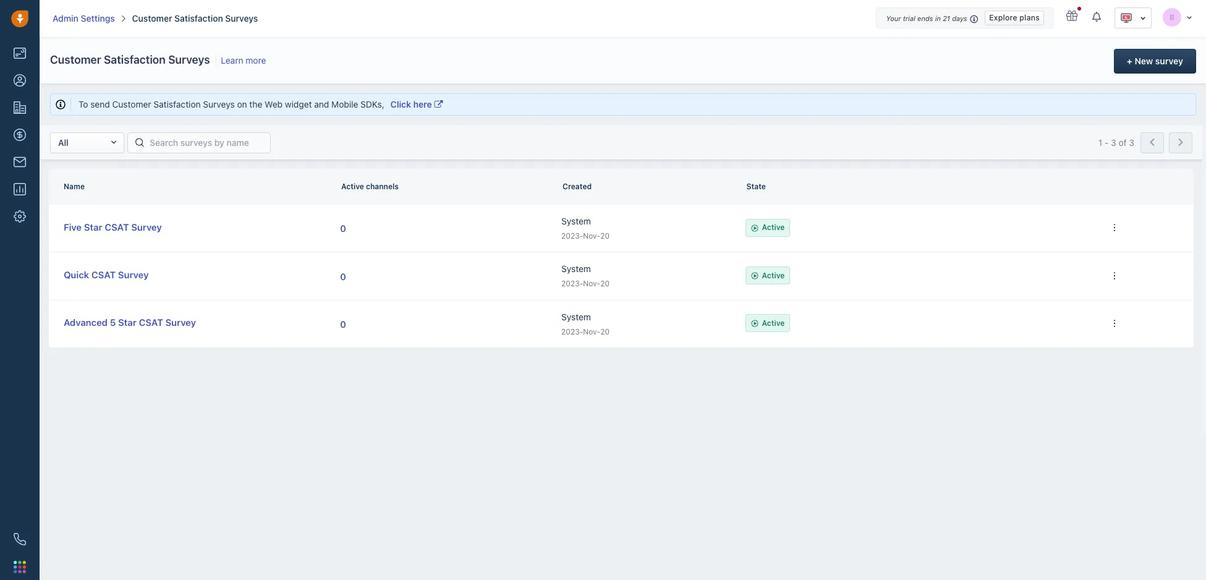 Task type: vqa. For each thing, say whether or not it's contained in the screenshot.
the leftmost Recent conversations
no



Task type: locate. For each thing, give the bounding box(es) containing it.
sdks,
[[361, 99, 385, 109]]

+
[[1127, 56, 1133, 66]]

the
[[250, 99, 262, 109]]

satisfaction
[[174, 13, 223, 24], [104, 53, 166, 66], [154, 99, 201, 109]]

customer satisfaction surveys up learn
[[132, 13, 258, 24]]

surveys left on
[[203, 99, 235, 109]]

customer down admin settings 'link'
[[50, 53, 101, 66]]

admin settings
[[53, 13, 115, 24]]

2 vertical spatial surveys
[[203, 99, 235, 109]]

customer satisfaction surveys down settings
[[50, 53, 210, 66]]

customer right send on the left top of page
[[112, 99, 151, 109]]

missing translation "unavailable" for locale "en-us" image
[[1121, 12, 1133, 24]]

surveys left learn
[[168, 53, 210, 66]]

phone image
[[14, 533, 26, 545]]

admin settings link
[[53, 12, 115, 25]]

0 vertical spatial customer
[[132, 13, 172, 24]]

ic_info_icon image
[[971, 14, 979, 24]]

customer satisfaction surveys
[[132, 13, 258, 24], [50, 53, 210, 66]]

explore
[[990, 13, 1018, 22]]

surveys up learn more link
[[225, 13, 258, 24]]

0 vertical spatial surveys
[[225, 13, 258, 24]]

customer
[[132, 13, 172, 24], [50, 53, 101, 66], [112, 99, 151, 109]]

ic_arrow_down image
[[1187, 13, 1193, 21]]

settings
[[81, 13, 115, 24]]

here
[[414, 99, 432, 109]]

new
[[1135, 56, 1154, 66]]

2 vertical spatial customer
[[112, 99, 151, 109]]

bell regular image
[[1093, 11, 1103, 22]]

your
[[887, 14, 901, 22]]

in
[[935, 14, 941, 22]]

surveys
[[225, 13, 258, 24], [168, 53, 210, 66], [203, 99, 235, 109]]

explore plans
[[990, 13, 1040, 22]]

+ new survey
[[1127, 56, 1184, 66]]

customer right settings
[[132, 13, 172, 24]]

more
[[246, 55, 266, 66]]

2 vertical spatial satisfaction
[[154, 99, 201, 109]]

21
[[943, 14, 951, 22]]

explore plans button
[[985, 11, 1045, 25]]

send
[[90, 99, 110, 109]]

your trial ends in 21 days
[[887, 14, 968, 22]]

admin
[[53, 13, 79, 24]]

on
[[237, 99, 247, 109]]



Task type: describe. For each thing, give the bounding box(es) containing it.
external link image
[[434, 100, 443, 109]]

click here
[[391, 99, 432, 109]]

to
[[79, 99, 88, 109]]

web
[[265, 99, 283, 109]]

days
[[953, 14, 968, 22]]

0 vertical spatial customer satisfaction surveys
[[132, 13, 258, 24]]

1 vertical spatial satisfaction
[[104, 53, 166, 66]]

ends
[[918, 14, 934, 22]]

1 vertical spatial customer
[[50, 53, 101, 66]]

survey
[[1156, 56, 1184, 66]]

1 vertical spatial surveys
[[168, 53, 210, 66]]

plans
[[1020, 13, 1040, 22]]

click here button
[[387, 98, 447, 111]]

widget
[[285, 99, 312, 109]]

to send customer satisfaction surveys on the web widget and mobile sdks,
[[79, 99, 387, 109]]

and
[[314, 99, 329, 109]]

click
[[391, 99, 411, 109]]

freshworks switcher image
[[14, 561, 26, 573]]

learn more
[[221, 55, 266, 66]]

learn more link
[[219, 55, 266, 66]]

0 vertical spatial satisfaction
[[174, 13, 223, 24]]

ic_arrow_down image
[[1140, 14, 1147, 22]]

trial
[[903, 14, 916, 22]]

1 vertical spatial customer satisfaction surveys
[[50, 53, 210, 66]]

phone element
[[7, 527, 32, 552]]

learn
[[221, 55, 243, 66]]

mobile
[[332, 99, 358, 109]]



